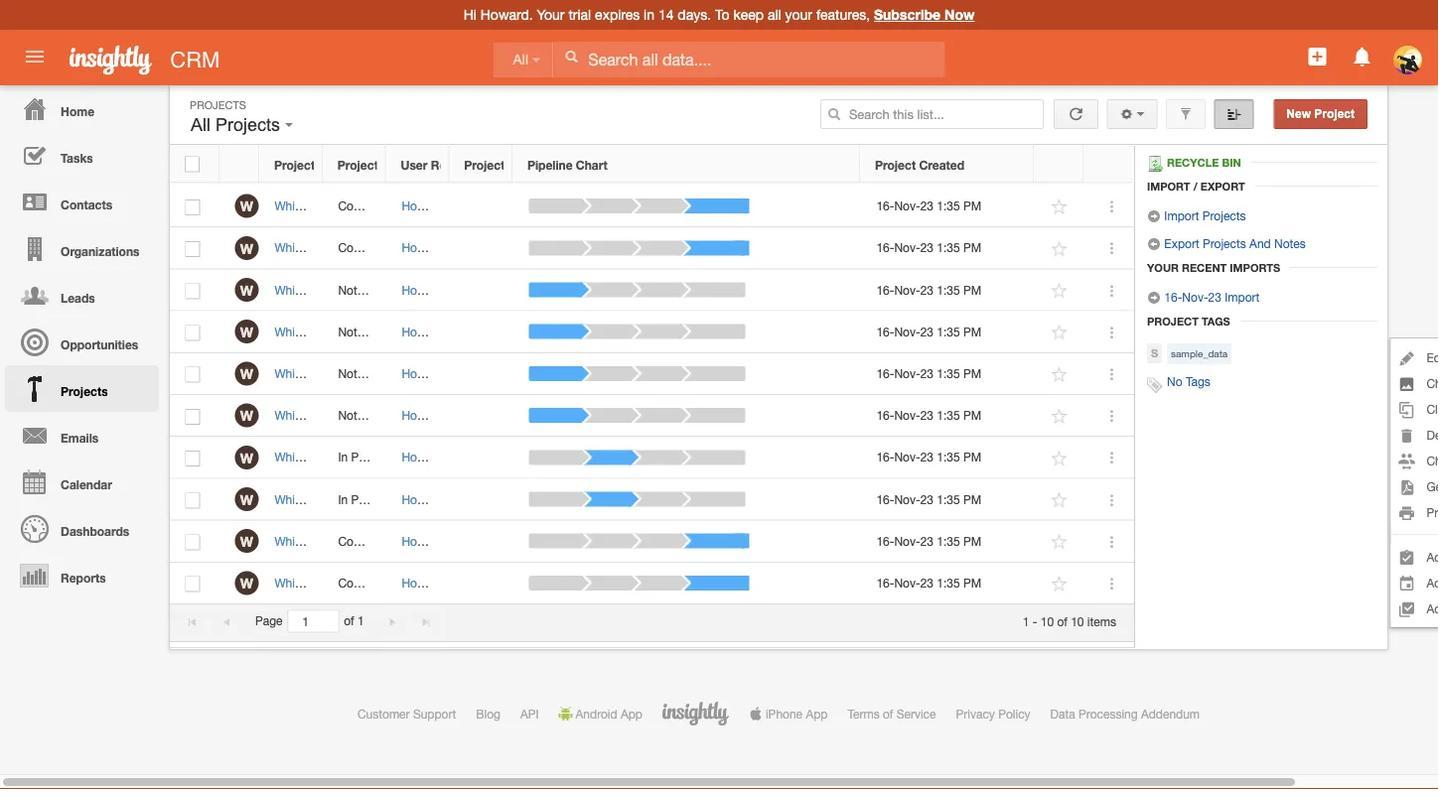 Task type: vqa. For each thing, say whether or not it's contained in the screenshot.


Task type: describe. For each thing, give the bounding box(es) containing it.
2 follow image from the top
[[1051, 282, 1069, 301]]

notifications image
[[1351, 45, 1375, 69]]

recycle bin link
[[1147, 156, 1251, 172]]

customer support
[[358, 707, 456, 721]]

data
[[1051, 707, 1076, 721]]

- left items
[[1033, 615, 1038, 629]]

opportunities link
[[5, 319, 159, 366]]

16-nov-23 1:35 pm cell for lane
[[861, 437, 1035, 479]]

1:35 for nicole
[[937, 367, 960, 381]]

ge button
[[1391, 474, 1439, 500]]

completed cell for whirlwinder x520 - warbucks industries - roger mills
[[323, 228, 397, 270]]

terms
[[848, 707, 880, 721]]

16- for mills
[[877, 241, 895, 255]]

sample_data
[[1171, 348, 1228, 360]]

new project link
[[1274, 99, 1368, 129]]

16-nov-23 1:35 pm for mills
[[877, 241, 982, 255]]

pm for miyazaki
[[964, 576, 982, 590]]

terms of service
[[848, 707, 936, 721]]

- right llc
[[459, 451, 464, 465]]

in progress howard brown for jakubowski
[[338, 451, 481, 465]]

show sidebar image
[[1227, 107, 1241, 121]]

whirlwinder x520 - warbucks industries - roger mills
[[275, 241, 559, 255]]

nakatomi
[[365, 535, 416, 548]]

3 ad link from the top
[[1391, 596, 1439, 622]]

1 w row from the top
[[170, 186, 1135, 228]]

w for whirlybird g950 - globex - albert lee
[[240, 282, 253, 299]]

whirlybird g950 - sirius corp. - tina martin
[[275, 325, 505, 339]]

iphone app
[[766, 707, 828, 721]]

pm for nicole
[[964, 367, 982, 381]]

4 w row from the top
[[170, 312, 1135, 353]]

all projects
[[191, 115, 285, 135]]

3 cell from the top
[[450, 270, 514, 312]]

whirlybird for whirlybird x250 - cyberdyne systems corp. - nicole gomez
[[275, 367, 328, 381]]

w for whirlygig g250 - jakubowski llc - barbara lane
[[240, 450, 253, 466]]

sakda
[[495, 493, 529, 507]]

whirlygig t920 - warbucks industries - wayne miyazaki link
[[275, 576, 581, 590]]

roger
[[499, 241, 531, 255]]

2 w row from the top
[[170, 228, 1135, 270]]

23 for martin
[[921, 325, 934, 339]]

cell for nicole
[[450, 353, 514, 395]]

cell for mills
[[450, 228, 514, 270]]

navigation containing home
[[0, 85, 159, 599]]

started for cyberdyne
[[361, 367, 400, 381]]

10 w row from the top
[[170, 563, 1135, 605]]

cog image
[[1120, 107, 1134, 121]]

whirlybird x250 - cyberdyne systems corp. - nicole gomez link
[[275, 367, 606, 381]]

not started howard brown for globex
[[338, 283, 481, 297]]

1 - 10 of 10 items
[[1023, 615, 1117, 629]]

1 1 from the left
[[358, 615, 364, 629]]

2 ad link from the top
[[1391, 570, 1439, 596]]

- up whirlybird g950 - globex - albert lee
[[371, 241, 376, 255]]

16-nov-23 1:35 pm for martin
[[877, 325, 982, 339]]

warbucks for t920
[[365, 576, 418, 590]]

in progress howard brown for oceanic
[[338, 493, 481, 507]]

recent
[[1182, 261, 1227, 274]]

6 howard from the top
[[402, 409, 444, 423]]

new
[[1287, 107, 1311, 121]]

- left roger
[[491, 241, 496, 255]]

1 ch from the top
[[1427, 377, 1439, 391]]

1 10 from the left
[[1041, 615, 1054, 629]]

7 howard from the top
[[402, 451, 444, 465]]

privacy policy
[[956, 707, 1031, 721]]

home
[[61, 104, 94, 118]]

9 brown from the top
[[447, 535, 481, 548]]

w link for whirlygig g250 - jakubowski llc - barbara lane
[[235, 446, 259, 470]]

keep
[[734, 6, 764, 23]]

android
[[576, 707, 618, 721]]

howard brown link for lane
[[402, 451, 481, 465]]

10 howard from the top
[[402, 576, 444, 590]]

6 brown from the top
[[447, 409, 481, 423]]

7 brown from the top
[[447, 451, 481, 465]]

whirlygig for whirlygig t920 - warbucks industries - wayne miyazaki
[[275, 576, 324, 590]]

globex
[[372, 283, 410, 297]]

- left mark
[[457, 493, 461, 507]]

- left jakubowski
[[359, 451, 364, 465]]

circle arrow right image
[[1147, 210, 1161, 224]]

project for project created
[[875, 158, 916, 172]]

/
[[1194, 180, 1198, 193]]

howard brown link for samantha
[[402, 535, 481, 548]]

1:35 for allen
[[937, 199, 960, 213]]

1 ch link from the top
[[1391, 371, 1439, 396]]

calendar link
[[5, 459, 159, 506]]

whirlygig for whirlygig g250 - oceanic airlines - mark sakda
[[275, 493, 324, 507]]

3 1:35 from the top
[[937, 283, 960, 297]]

w link for whirlwinder x520 - oceanic airlines - cynthia allen
[[235, 194, 259, 218]]

2 horizontal spatial of
[[1057, 615, 1068, 629]]

w link for whirlybird g950 - globex - albert lee
[[235, 278, 259, 302]]

hi
[[464, 6, 477, 23]]

bin
[[1222, 156, 1241, 169]]

iphone app link
[[749, 707, 828, 721]]

whirlwinder for whirlwinder x520 - warbucks industries - roger mills
[[275, 241, 337, 255]]

jakubowski
[[367, 451, 431, 465]]

16-nov-23 1:35 pm cell for miyazaki
[[861, 563, 1035, 605]]

- up of 1
[[357, 576, 362, 590]]

w link for whirlwinder x520 - warbucks industries - roger mills
[[235, 236, 259, 260]]

t920 for warbucks
[[327, 576, 354, 590]]

project created
[[875, 158, 965, 172]]

1:35 for mills
[[937, 241, 960, 255]]

23 for samantha
[[921, 535, 934, 548]]

- left wayne
[[477, 576, 482, 590]]

trial
[[569, 6, 591, 23]]

no
[[1167, 375, 1183, 389]]

1:35 for martin
[[937, 325, 960, 339]]

follow image for whirlygig t920 - warbucks industries - wayne miyazaki
[[1051, 575, 1069, 594]]

support
[[413, 707, 456, 721]]

android app link
[[559, 707, 643, 721]]

0 horizontal spatial of
[[344, 615, 354, 629]]

not started cell for cyberdyne
[[323, 353, 400, 395]]

your recent imports
[[1147, 261, 1281, 274]]

progress for jakubowski
[[351, 451, 398, 465]]

nov- for lane
[[895, 451, 921, 465]]

- up whirlwinder x520 - warbucks industries - roger mills
[[371, 199, 376, 213]]

row group containing w
[[170, 186, 1135, 605]]

whirlybird x250 - warbucks industries - carlos smith
[[275, 409, 558, 423]]

howard brown link for nicole
[[402, 367, 481, 381]]

whirlygig g250 - jakubowski llc - barbara lane
[[275, 451, 539, 465]]

1 horizontal spatial of
[[883, 707, 894, 721]]

all link
[[493, 42, 553, 78]]

projects inside navigation
[[61, 384, 108, 398]]

3 pm from the top
[[964, 283, 982, 297]]

show list view filters image
[[1179, 107, 1193, 121]]

3 16-nov-23 1:35 pm cell from the top
[[861, 270, 1035, 312]]

of 1
[[344, 615, 364, 629]]

w for whirlygig t920 - warbucks industries - wayne miyazaki
[[240, 576, 253, 592]]

whirlygig g250 - jakubowski llc - barbara lane link
[[275, 451, 549, 465]]

- up "whirlygig g250 - jakubowski llc - barbara lane"
[[362, 409, 367, 423]]

crm
[[170, 47, 220, 72]]

completed howard brown for wayne
[[338, 576, 481, 590]]

2 ch from the top
[[1427, 454, 1439, 468]]

pm for martin
[[964, 325, 982, 339]]

9 w row from the top
[[170, 521, 1135, 563]]

completed for whirlygig t920 - nakatomi trading corp. - samantha wright
[[338, 535, 397, 548]]

search image
[[828, 107, 841, 121]]

0 horizontal spatial your
[[537, 6, 565, 23]]

gomez
[[558, 367, 596, 381]]

w for whirlygig g250 - oceanic airlines - mark sakda
[[240, 492, 253, 508]]

pm for sakda
[[964, 493, 982, 507]]

in
[[644, 6, 655, 23]]

in for oceanic
[[338, 493, 348, 507]]

data processing addendum link
[[1051, 707, 1200, 721]]

s
[[1151, 347, 1158, 360]]

page
[[255, 615, 283, 629]]

g250 for jakubowski
[[327, 451, 356, 465]]

nov- for martin
[[895, 325, 921, 339]]

import for import / export
[[1147, 180, 1191, 193]]

all
[[768, 6, 781, 23]]

1 field
[[288, 611, 338, 633]]

clo
[[1427, 402, 1439, 416]]

2 ch link from the top
[[1391, 448, 1439, 474]]

- left nakatomi
[[357, 535, 362, 548]]

tags
[[1186, 375, 1211, 389]]

organizations
[[61, 244, 140, 258]]

23 for sakda
[[921, 493, 934, 507]]

- left the sirius
[[364, 325, 368, 339]]

16-nov-23 1:35 pm cell for samantha
[[861, 521, 1035, 563]]

- left albert
[[413, 283, 418, 297]]

8 brown from the top
[[447, 493, 481, 507]]

howard brown link for sakda
[[402, 493, 481, 507]]

whirlwinder for whirlwinder x520 - oceanic airlines - cynthia allen
[[275, 199, 337, 213]]

1 ad link from the top
[[1391, 545, 1439, 570]]

completed cell for whirlygig t920 - warbucks industries - wayne miyazaki
[[323, 563, 397, 605]]

mark
[[465, 493, 491, 507]]

de
[[1427, 428, 1439, 442]]

2 horizontal spatial project
[[1315, 107, 1355, 121]]

dashboards
[[61, 525, 129, 538]]

items
[[1088, 615, 1117, 629]]

all for all
[[513, 52, 529, 67]]

0 vertical spatial export
[[1201, 180, 1245, 193]]

privacy
[[956, 707, 995, 721]]

app for iphone app
[[806, 707, 828, 721]]

subscribe
[[874, 6, 941, 23]]

howard brown link for smith
[[402, 409, 481, 423]]

android app
[[576, 707, 643, 721]]

subscribe now link
[[874, 6, 975, 23]]

ed link
[[1391, 345, 1439, 371]]

1:35 for sakda
[[937, 493, 960, 507]]

whirlybird for whirlybird g950 - sirius corp. - tina martin
[[275, 325, 328, 339]]

smith
[[527, 409, 558, 423]]

leads link
[[5, 272, 159, 319]]

industries for roger
[[436, 241, 488, 255]]

1 howard from the top
[[402, 199, 444, 213]]

- left nicole
[[513, 367, 518, 381]]

systems
[[431, 367, 477, 381]]

9 howard from the top
[[402, 535, 444, 548]]

completed cell for whirlygig t920 - nakatomi trading corp. - samantha wright
[[323, 521, 397, 563]]

recycle bin
[[1167, 156, 1241, 169]]

projects link
[[5, 366, 159, 412]]

5 howard from the top
[[402, 367, 444, 381]]

16- for nicole
[[877, 367, 895, 381]]

cell for lane
[[450, 437, 514, 479]]

in progress cell for oceanic
[[323, 479, 398, 521]]

project for project tags
[[1147, 315, 1199, 328]]

t920 for nakatomi
[[327, 535, 354, 548]]

whirlybird g950 - globex - albert lee link
[[275, 283, 485, 297]]

5 w row from the top
[[170, 353, 1135, 395]]

nov- for allen
[[895, 199, 921, 213]]

- left cynthia
[[468, 199, 473, 213]]

23 for nicole
[[921, 367, 934, 381]]

wayne
[[485, 576, 521, 590]]

1:35 for samantha
[[937, 535, 960, 548]]

3 16-nov-23 1:35 pm from the top
[[877, 283, 982, 297]]

import / export
[[1147, 180, 1245, 193]]

0 vertical spatial corp.
[[404, 325, 434, 339]]

w link for whirlybird x250 - warbucks industries - carlos smith
[[235, 404, 259, 428]]

sample_data link
[[1167, 344, 1232, 365]]

16-nov-23 1:35 pm for samantha
[[877, 535, 982, 548]]

api link
[[521, 707, 539, 721]]

contacts
[[61, 198, 112, 212]]

started for globex
[[361, 283, 400, 297]]

whirlybird g950 - sirius corp. - tina martin link
[[275, 325, 515, 339]]

2 howard from the top
[[402, 241, 444, 255]]

whirlygig g250 - oceanic airlines - mark sakda
[[275, 493, 529, 507]]

16-nov-23 1:35 pm for lane
[[877, 451, 982, 465]]

service
[[897, 707, 936, 721]]

Search all data.... text field
[[554, 42, 945, 77]]

10 brown from the top
[[447, 576, 481, 590]]

barbara
[[467, 451, 509, 465]]

home link
[[5, 85, 159, 132]]

2 1 from the left
[[1023, 615, 1030, 629]]

16-nov-23 import link
[[1147, 290, 1260, 305]]

2 ad from the top
[[1427, 576, 1439, 590]]

3 brown from the top
[[447, 283, 481, 297]]

3 howard from the top
[[402, 283, 444, 297]]

follow image for allen
[[1051, 198, 1069, 217]]

8 w row from the top
[[170, 479, 1135, 521]]

import projects link
[[1147, 209, 1246, 224]]

no tags
[[1167, 375, 1211, 389]]



Task type: locate. For each thing, give the bounding box(es) containing it.
created
[[919, 158, 965, 172]]

16- for samantha
[[877, 535, 895, 548]]

8 howard from the top
[[402, 493, 444, 507]]

2 vertical spatial industries
[[422, 576, 474, 590]]

policy
[[999, 707, 1031, 721]]

not started cell up the sirius
[[323, 270, 400, 312]]

5 w link from the top
[[235, 362, 259, 386]]

1:35 for miyazaki
[[937, 576, 960, 590]]

of right 1 field
[[344, 615, 354, 629]]

1 horizontal spatial app
[[806, 707, 828, 721]]

new project
[[1287, 107, 1355, 121]]

pm for lane
[[964, 451, 982, 465]]

1 vertical spatial your
[[1147, 261, 1179, 274]]

g250 for oceanic
[[327, 493, 356, 507]]

hi howard. your trial expires in 14 days. to keep all your features, subscribe now
[[464, 6, 975, 23]]

completed up of 1
[[338, 576, 397, 590]]

1 w from the top
[[240, 198, 253, 215]]

not started cell up jakubowski
[[323, 395, 400, 437]]

6 w link from the top
[[235, 404, 259, 428]]

1 vertical spatial import
[[1165, 209, 1200, 223]]

ed
[[1427, 351, 1439, 365]]

0 vertical spatial t920
[[327, 535, 354, 548]]

7 howard brown link from the top
[[402, 451, 481, 465]]

app
[[621, 707, 643, 721], [806, 707, 828, 721]]

project down circle arrow right image
[[1147, 315, 1199, 328]]

- left globex
[[364, 283, 368, 297]]

4 1:35 from the top
[[937, 325, 960, 339]]

data processing addendum
[[1051, 707, 1200, 721]]

1 completed cell from the top
[[323, 186, 397, 228]]

g950 for sirius
[[331, 325, 360, 339]]

2 brown from the top
[[447, 241, 481, 255]]

circle arrow left image
[[1147, 237, 1161, 251]]

10 16-nov-23 1:35 pm cell from the top
[[861, 563, 1035, 605]]

refresh list image
[[1067, 107, 1086, 121]]

Search this list... text field
[[821, 99, 1044, 129]]

16- for sakda
[[877, 493, 895, 507]]

16- for lane
[[877, 451, 895, 465]]

import right circle arrow right icon at the right top
[[1165, 209, 1200, 223]]

cell down barbara
[[450, 479, 514, 521]]

16-nov-23 1:35 pm cell for smith
[[861, 395, 1035, 437]]

10 w from the top
[[240, 576, 253, 592]]

follow image for whirlybird x250 - warbucks industries - carlos smith
[[1051, 407, 1069, 426]]

5 16-nov-23 1:35 pm cell from the top
[[861, 353, 1035, 395]]

projects up all projects
[[190, 98, 246, 111]]

1 vertical spatial ch
[[1427, 454, 1439, 468]]

4 not started cell from the top
[[323, 395, 400, 437]]

whirlybird for whirlybird x250 - warbucks industries - carlos smith
[[275, 409, 328, 423]]

23 for lane
[[921, 451, 934, 465]]

industries
[[436, 241, 488, 255], [426, 409, 478, 423], [422, 576, 474, 590]]

3 ad from the top
[[1427, 602, 1439, 616]]

whirlygig t920 - warbucks industries - wayne miyazaki
[[275, 576, 571, 590]]

completed for whirlwinder x520 - warbucks industries - roger mills
[[338, 241, 397, 255]]

whirlwinder x520 - warbucks industries - roger mills link
[[275, 241, 569, 255]]

1 g250 from the top
[[327, 451, 356, 465]]

blog link
[[476, 707, 501, 721]]

2 x520 from the top
[[341, 241, 368, 255]]

0 horizontal spatial all
[[191, 115, 211, 135]]

2 completed cell from the top
[[323, 228, 397, 270]]

completed howard brown down whirlygig g250 - oceanic airlines - mark sakda link
[[338, 535, 481, 548]]

g950 for globex
[[331, 283, 360, 297]]

not started cell down whirlybird g950 - globex - albert lee
[[323, 312, 400, 353]]

completed down whirlygig g250 - oceanic airlines - mark sakda
[[338, 535, 397, 548]]

brown up tina on the top
[[447, 283, 481, 297]]

1:35 for smith
[[937, 409, 960, 423]]

0 vertical spatial in
[[338, 451, 348, 465]]

w
[[240, 198, 253, 215], [240, 240, 253, 257], [240, 282, 253, 299], [240, 324, 253, 340], [240, 366, 253, 382], [240, 408, 253, 424], [240, 450, 253, 466], [240, 492, 253, 508], [240, 534, 253, 550], [240, 576, 253, 592]]

0 horizontal spatial project
[[875, 158, 916, 172]]

1 vertical spatial g250
[[327, 493, 356, 507]]

howard down whirlygig g250 - jakubowski llc - barbara lane link
[[402, 493, 444, 507]]

16- for miyazaki
[[877, 576, 895, 590]]

1 whirlybird from the top
[[275, 283, 328, 297]]

pm for mills
[[964, 241, 982, 255]]

1 vertical spatial g950
[[331, 325, 360, 339]]

not left cyberdyne
[[338, 367, 357, 381]]

4 howard from the top
[[402, 325, 444, 339]]

ge
[[1427, 480, 1439, 494]]

cell
[[450, 186, 514, 228], [450, 228, 514, 270], [450, 270, 514, 312], [450, 312, 514, 353], [450, 353, 514, 395], [450, 395, 514, 437], [450, 437, 514, 479], [450, 479, 514, 521], [450, 521, 514, 563], [450, 563, 514, 605]]

in progress cell up whirlygig g250 - oceanic airlines - mark sakda
[[323, 437, 398, 479]]

- down "whirlygig g250 - jakubowski llc - barbara lane"
[[359, 493, 364, 507]]

warbucks for x520
[[379, 241, 432, 255]]

nov- for miyazaki
[[895, 576, 921, 590]]

howard down whirlwinder x520 - oceanic airlines - cynthia allen link
[[402, 241, 444, 255]]

cell for samantha
[[450, 521, 514, 563]]

1 x250 from the top
[[331, 367, 359, 381]]

industries for wayne
[[422, 576, 474, 590]]

3 completed cell from the top
[[323, 521, 397, 563]]

addendum
[[1141, 707, 1200, 721]]

howard down whirlygig t920 - nakatomi trading corp. - samantha wright at the left bottom
[[402, 576, 444, 590]]

g250 down "whirlygig g250 - jakubowski llc - barbara lane"
[[327, 493, 356, 507]]

4 howard brown link from the top
[[402, 325, 481, 339]]

cell up martin
[[450, 270, 514, 312]]

privacy policy link
[[956, 707, 1031, 721]]

opportunities
[[61, 338, 138, 352]]

2 vertical spatial warbucks
[[365, 576, 418, 590]]

2 w from the top
[[240, 240, 253, 257]]

w link for whirlygig g250 - oceanic airlines - mark sakda
[[235, 488, 259, 512]]

of left items
[[1057, 615, 1068, 629]]

2 vertical spatial project
[[1147, 315, 1199, 328]]

pipeline chart
[[528, 158, 608, 172]]

1 1:35 from the top
[[937, 199, 960, 213]]

howard brown link up albert
[[402, 241, 481, 255]]

oceanic for progress
[[367, 493, 411, 507]]

0 vertical spatial all
[[513, 52, 529, 67]]

your left trial
[[537, 6, 565, 23]]

completed howard brown for roger
[[338, 241, 481, 255]]

corp. right systems on the left top of page
[[480, 367, 510, 381]]

6 howard brown link from the top
[[402, 409, 481, 423]]

no tags link
[[1167, 375, 1211, 389]]

g250 left jakubowski
[[327, 451, 356, 465]]

circle arrow right image
[[1147, 291, 1161, 305]]

w link for whirlybird g950 - sirius corp. - tina martin
[[235, 320, 259, 344]]

t920
[[327, 535, 354, 548], [327, 576, 354, 590]]

9 1:35 from the top
[[937, 535, 960, 548]]

howard up whirlygig t920 - warbucks industries - wayne miyazaki
[[402, 535, 444, 548]]

industries down systems on the left top of page
[[426, 409, 478, 423]]

in progress howard brown up whirlygig g250 - oceanic airlines - mark sakda link
[[338, 451, 481, 465]]

1 brown from the top
[[447, 199, 481, 213]]

6 w row from the top
[[170, 395, 1135, 437]]

ad link
[[1391, 545, 1439, 570], [1391, 570, 1439, 596], [1391, 596, 1439, 622]]

tasks link
[[5, 132, 159, 179]]

row group
[[170, 186, 1135, 605]]

not started howard brown for warbucks
[[338, 409, 481, 423]]

brown down mark
[[447, 535, 481, 548]]

processing
[[1079, 707, 1138, 721]]

6 pm from the top
[[964, 409, 982, 423]]

2 vertical spatial corp.
[[462, 535, 492, 548]]

1 left items
[[1023, 615, 1030, 629]]

w for whirlwinder x520 - oceanic airlines - cynthia allen
[[240, 198, 253, 215]]

your
[[537, 6, 565, 23], [1147, 261, 1179, 274]]

projects inside button
[[216, 115, 280, 135]]

calendar
[[61, 478, 112, 492]]

w for whirlybird x250 - cyberdyne systems corp. - nicole gomez
[[240, 366, 253, 382]]

app for android app
[[621, 707, 643, 721]]

2 vertical spatial ad
[[1427, 602, 1439, 616]]

tina
[[446, 325, 468, 339]]

5 1:35 from the top
[[937, 367, 960, 381]]

howard
[[402, 199, 444, 213], [402, 241, 444, 255], [402, 283, 444, 297], [402, 325, 444, 339], [402, 367, 444, 381], [402, 409, 444, 423], [402, 451, 444, 465], [402, 493, 444, 507], [402, 535, 444, 548], [402, 576, 444, 590]]

2 in progress cell from the top
[[323, 479, 398, 521]]

all down howard.
[[513, 52, 529, 67]]

w for whirlybird x250 - warbucks industries - carlos smith
[[240, 408, 253, 424]]

0 vertical spatial oceanic
[[379, 199, 423, 213]]

16-nov-23 import
[[1161, 290, 1260, 304]]

navigation
[[0, 85, 159, 599]]

3 w row from the top
[[170, 270, 1135, 312]]

6 16-nov-23 1:35 pm cell from the top
[[861, 395, 1035, 437]]

row
[[170, 146, 1134, 183]]

airlines up whirlygig t920 - nakatomi trading corp. - samantha wright at the left bottom
[[415, 493, 453, 507]]

16-nov-23 1:35 pm cell
[[861, 186, 1035, 228], [861, 228, 1035, 270], [861, 270, 1035, 312], [861, 312, 1035, 353], [861, 353, 1035, 395], [861, 395, 1035, 437], [861, 437, 1035, 479], [861, 479, 1035, 521], [861, 521, 1035, 563], [861, 563, 1035, 605]]

howard up 'whirlybird x250 - warbucks industries - carlos smith' link
[[402, 367, 444, 381]]

howard brown link up whirlwinder x520 - warbucks industries - roger mills link
[[402, 199, 481, 213]]

x520 for oceanic
[[341, 199, 368, 213]]

brown down llc
[[447, 493, 481, 507]]

projects up export projects and notes link
[[1203, 209, 1246, 223]]

projects for import projects
[[1203, 209, 1246, 223]]

brown up "lee"
[[447, 241, 481, 255]]

of right terms
[[883, 707, 894, 721]]

projects
[[190, 98, 246, 111], [216, 115, 280, 135], [1203, 209, 1246, 223], [1203, 236, 1247, 250], [61, 384, 108, 398]]

4 pm from the top
[[964, 325, 982, 339]]

1 horizontal spatial your
[[1147, 261, 1179, 274]]

brown left wayne
[[447, 576, 481, 590]]

1 16-nov-23 1:35 pm from the top
[[877, 199, 982, 213]]

0 vertical spatial industries
[[436, 241, 488, 255]]

oceanic up nakatomi
[[367, 493, 411, 507]]

2 app from the left
[[806, 707, 828, 721]]

0 horizontal spatial 10
[[1041, 615, 1054, 629]]

1 started from the top
[[361, 283, 400, 297]]

1 ad from the top
[[1427, 550, 1439, 564]]

completed howard brown up whirlwinder x520 - warbucks industries - roger mills
[[338, 199, 481, 213]]

3 not started howard brown from the top
[[338, 367, 481, 381]]

howard brown link up whirlygig t920 - warbucks industries - wayne miyazaki link
[[402, 535, 481, 548]]

howard up whirlygig g250 - jakubowski llc - barbara lane link
[[402, 409, 444, 423]]

import for import projects
[[1165, 209, 1200, 223]]

14
[[659, 6, 674, 23]]

- left cyberdyne
[[362, 367, 367, 381]]

3 follow image from the top
[[1051, 449, 1069, 468]]

whirlybird x250 - warbucks industries - carlos smith link
[[275, 409, 568, 423]]

not left globex
[[338, 283, 357, 297]]

0 vertical spatial g250
[[327, 451, 356, 465]]

3 whirlygig from the top
[[275, 535, 324, 548]]

completed cell down whirlygig g250 - oceanic airlines - mark sakda
[[323, 521, 397, 563]]

8 1:35 from the top
[[937, 493, 960, 507]]

x250 up "whirlygig g250 - jakubowski llc - barbara lane"
[[331, 409, 359, 423]]

in left jakubowski
[[338, 451, 348, 465]]

6 16-nov-23 1:35 pm from the top
[[877, 409, 982, 423]]

x250 for cyberdyne
[[331, 367, 359, 381]]

not started cell
[[323, 270, 400, 312], [323, 312, 400, 353], [323, 353, 400, 395], [323, 395, 400, 437]]

16-nov-23 1:35 pm cell for allen
[[861, 186, 1035, 228]]

ch link up ge
[[1391, 448, 1439, 474]]

completed up whirlybird g950 - globex - albert lee
[[338, 241, 397, 255]]

4 started from the top
[[361, 409, 400, 423]]

not started howard brown
[[338, 283, 481, 297], [338, 325, 481, 339], [338, 367, 481, 381], [338, 409, 481, 423]]

1 horizontal spatial project
[[1147, 315, 1199, 328]]

wright
[[561, 535, 595, 548]]

app right "android"
[[621, 707, 643, 721]]

0 vertical spatial whirlwinder
[[275, 199, 337, 213]]

not started cell for warbucks
[[323, 395, 400, 437]]

0 horizontal spatial 1
[[358, 615, 364, 629]]

white image
[[565, 50, 579, 64]]

completed cell for whirlwinder x520 - oceanic airlines - cynthia allen
[[323, 186, 397, 228]]

oceanic
[[379, 199, 423, 213], [367, 493, 411, 507]]

7 w row from the top
[[170, 437, 1135, 479]]

0 vertical spatial progress
[[351, 451, 398, 465]]

8 16-nov-23 1:35 pm cell from the top
[[861, 479, 1035, 521]]

industries up "lee"
[[436, 241, 488, 255]]

9 cell from the top
[[450, 521, 514, 563]]

23 for miyazaki
[[921, 576, 934, 590]]

industries for carlos
[[426, 409, 478, 423]]

2 not started howard brown from the top
[[338, 325, 481, 339]]

0 vertical spatial import
[[1147, 180, 1191, 193]]

not started howard brown up cyberdyne
[[338, 325, 481, 339]]

4 cell from the top
[[450, 312, 514, 353]]

1 vertical spatial in progress howard brown
[[338, 493, 481, 507]]

customer support link
[[358, 707, 456, 721]]

of
[[344, 615, 354, 629], [1057, 615, 1068, 629], [883, 707, 894, 721]]

0 vertical spatial your
[[537, 6, 565, 23]]

chart
[[576, 158, 608, 172]]

w row
[[170, 186, 1135, 228], [170, 228, 1135, 270], [170, 270, 1135, 312], [170, 312, 1135, 353], [170, 353, 1135, 395], [170, 395, 1135, 437], [170, 437, 1135, 479], [170, 479, 1135, 521], [170, 521, 1135, 563], [170, 563, 1135, 605]]

9 16-nov-23 1:35 pm cell from the top
[[861, 521, 1035, 563]]

howard brown link
[[402, 199, 481, 213], [402, 241, 481, 255], [402, 283, 481, 297], [402, 325, 481, 339], [402, 367, 481, 381], [402, 409, 481, 423], [402, 451, 481, 465], [402, 493, 481, 507], [402, 535, 481, 548], [402, 576, 481, 590]]

- left carlos
[[482, 409, 486, 423]]

1 vertical spatial airlines
[[415, 493, 453, 507]]

airlines for brown
[[426, 199, 465, 213]]

oceanic up whirlwinder x520 - warbucks industries - roger mills
[[379, 199, 423, 213]]

16-nov-23 1:35 pm for smith
[[877, 409, 982, 423]]

1 vertical spatial oceanic
[[367, 493, 411, 507]]

sirius
[[372, 325, 401, 339]]

1 t920 from the top
[[327, 535, 354, 548]]

started down the sirius
[[361, 367, 400, 381]]

howard brown link down 'whirlybird x250 - cyberdyne systems corp. - nicole gomez' link on the left top of page
[[402, 409, 481, 423]]

1 vertical spatial industries
[[426, 409, 478, 423]]

0 vertical spatial project
[[1315, 107, 1355, 121]]

started up the sirius
[[361, 283, 400, 297]]

pm
[[964, 199, 982, 213], [964, 241, 982, 255], [964, 283, 982, 297], [964, 325, 982, 339], [964, 367, 982, 381], [964, 409, 982, 423], [964, 451, 982, 465], [964, 493, 982, 507], [964, 535, 982, 548], [964, 576, 982, 590]]

x520 up whirlybird g950 - globex - albert lee
[[341, 241, 368, 255]]

6 follow image from the top
[[1051, 575, 1069, 594]]

recycle
[[1167, 156, 1219, 169]]

3 howard brown link from the top
[[402, 283, 481, 297]]

projects up your recent imports
[[1203, 236, 1247, 250]]

whirlygig for whirlygig g250 - jakubowski llc - barbara lane
[[275, 451, 324, 465]]

1 app from the left
[[621, 707, 643, 721]]

all inside button
[[191, 115, 211, 135]]

to
[[715, 6, 730, 23]]

16-nov-23 1:35 pm for allen
[[877, 199, 982, 213]]

2 10 from the left
[[1071, 615, 1084, 629]]

x250 left cyberdyne
[[331, 367, 359, 381]]

nov- for sakda
[[895, 493, 921, 507]]

2 cell from the top
[[450, 228, 514, 270]]

warbucks for x250
[[370, 409, 423, 423]]

0 vertical spatial x250
[[331, 367, 359, 381]]

0 vertical spatial warbucks
[[379, 241, 432, 255]]

samantha
[[503, 535, 557, 548]]

follow image for whirlybird x250 - cyberdyne systems corp. - nicole gomez
[[1051, 365, 1069, 384]]

whirlwinder x520 - oceanic airlines - cynthia allen
[[275, 199, 546, 213]]

cyberdyne
[[370, 367, 428, 381]]

2 started from the top
[[361, 325, 400, 339]]

completed howard brown for cynthia
[[338, 199, 481, 213]]

w link for whirlygig t920 - nakatomi trading corp. - samantha wright
[[235, 530, 259, 554]]

not started cell down the sirius
[[323, 353, 400, 395]]

1 vertical spatial corp.
[[480, 367, 510, 381]]

in progress howard brown down whirlygig g250 - jakubowski llc - barbara lane link
[[338, 493, 481, 507]]

clo link
[[1391, 396, 1439, 422]]

1 vertical spatial whirlwinder
[[275, 241, 337, 255]]

export down "bin"
[[1201, 180, 1245, 193]]

martin
[[471, 325, 505, 339]]

0 horizontal spatial export
[[1165, 236, 1200, 250]]

0 vertical spatial g950
[[331, 283, 360, 297]]

1 horizontal spatial all
[[513, 52, 529, 67]]

in down "whirlygig g250 - jakubowski llc - barbara lane"
[[338, 493, 348, 507]]

1 vertical spatial in
[[338, 493, 348, 507]]

all projects button
[[186, 110, 298, 140]]

1 horizontal spatial 10
[[1071, 615, 1084, 629]]

w link for whirlygig t920 - warbucks industries - wayne miyazaki
[[235, 572, 259, 595]]

2 howard brown link from the top
[[402, 241, 481, 255]]

export inside export projects and notes link
[[1165, 236, 1200, 250]]

2 w link from the top
[[235, 236, 259, 260]]

project left created
[[875, 158, 916, 172]]

whirlybird
[[275, 283, 328, 297], [275, 325, 328, 339], [275, 367, 328, 381], [275, 409, 328, 423]]

cell up mark
[[450, 437, 514, 479]]

in progress cell up nakatomi
[[323, 479, 398, 521]]

not for cyberdyne
[[338, 367, 357, 381]]

5 howard brown link from the top
[[402, 367, 481, 381]]

0 vertical spatial ad
[[1427, 550, 1439, 564]]

4 whirlygig from the top
[[275, 576, 324, 590]]

cell for martin
[[450, 312, 514, 353]]

brown down tina on the top
[[447, 367, 481, 381]]

tags
[[1202, 315, 1231, 328]]

g950 left globex
[[331, 283, 360, 297]]

3 whirlybird from the top
[[275, 367, 328, 381]]

project right new
[[1315, 107, 1355, 121]]

1 vertical spatial ch link
[[1391, 448, 1439, 474]]

import
[[1147, 180, 1191, 193], [1165, 209, 1200, 223], [1225, 290, 1260, 304]]

1 vertical spatial t920
[[327, 576, 354, 590]]

whirlygig t920 - nakatomi trading corp. - samantha wright link
[[275, 535, 605, 548]]

3 follow image from the top
[[1051, 365, 1069, 384]]

ch down "de"
[[1427, 454, 1439, 468]]

7 pm from the top
[[964, 451, 982, 465]]

2 g950 from the top
[[331, 325, 360, 339]]

0 vertical spatial airlines
[[426, 199, 465, 213]]

corp. for howard
[[480, 367, 510, 381]]

8 w from the top
[[240, 492, 253, 508]]

0 horizontal spatial app
[[621, 707, 643, 721]]

1 whirlwinder from the top
[[275, 199, 337, 213]]

nov- for samantha
[[895, 535, 921, 548]]

1 follow image from the top
[[1051, 240, 1069, 259]]

ch link
[[1391, 371, 1439, 396], [1391, 448, 1439, 474]]

completed cell up whirlybird g950 - globex - albert lee
[[323, 228, 397, 270]]

0 vertical spatial in progress howard brown
[[338, 451, 481, 465]]

- left the samantha
[[495, 535, 500, 548]]

cell for allen
[[450, 186, 514, 228]]

completed cell
[[323, 186, 397, 228], [323, 228, 397, 270], [323, 521, 397, 563], [323, 563, 397, 605]]

1 vertical spatial x520
[[341, 241, 368, 255]]

0 vertical spatial ch
[[1427, 377, 1439, 391]]

whirlybird x250 - cyberdyne systems corp. - nicole gomez
[[275, 367, 596, 381]]

nov- for smith
[[895, 409, 921, 423]]

export
[[1201, 180, 1245, 193], [1165, 236, 1200, 250]]

2 x250 from the top
[[331, 409, 359, 423]]

cell down "whirlygig t920 - nakatomi trading corp. - samantha wright" link
[[450, 563, 514, 605]]

howard brown link down "whirlygig t920 - nakatomi trading corp. - samantha wright" link
[[402, 576, 481, 590]]

1 vertical spatial all
[[191, 115, 211, 135]]

2 whirlybird from the top
[[275, 325, 328, 339]]

1 horizontal spatial export
[[1201, 180, 1245, 193]]

None checkbox
[[185, 156, 200, 172], [185, 200, 200, 215], [185, 535, 200, 551], [185, 156, 200, 172], [185, 200, 200, 215], [185, 535, 200, 551]]

ad
[[1427, 550, 1439, 564], [1427, 576, 1439, 590], [1427, 602, 1439, 616]]

ch link up clo
[[1391, 371, 1439, 396]]

2 not from the top
[[338, 325, 357, 339]]

started for warbucks
[[361, 409, 400, 423]]

industries down "whirlygig t920 - nakatomi trading corp. - samantha wright" link
[[422, 576, 474, 590]]

t920 up of 1
[[327, 576, 354, 590]]

4 brown from the top
[[447, 325, 481, 339]]

project inside row
[[875, 158, 916, 172]]

follow image for whirlygig g250 - oceanic airlines - mark sakda
[[1051, 491, 1069, 510]]

1 vertical spatial ad
[[1427, 576, 1439, 590]]

export projects and notes
[[1161, 236, 1306, 250]]

1 vertical spatial warbucks
[[370, 409, 423, 423]]

1 right 1 field
[[358, 615, 364, 629]]

- left tina on the top
[[438, 325, 442, 339]]

23 for smith
[[921, 409, 934, 423]]

1 vertical spatial progress
[[351, 493, 398, 507]]

not started howard brown for sirius
[[338, 325, 481, 339]]

whirlybird for whirlybird g950 - globex - albert lee
[[275, 283, 328, 297]]

completed howard brown
[[338, 199, 481, 213], [338, 241, 481, 255], [338, 535, 481, 548], [338, 576, 481, 590]]

progress for oceanic
[[351, 493, 398, 507]]

23 for mills
[[921, 241, 934, 255]]

not started cell for sirius
[[323, 312, 400, 353]]

2 whirlygig from the top
[[275, 493, 324, 507]]

3 w from the top
[[240, 282, 253, 299]]

16- for martin
[[877, 325, 895, 339]]

brown down "lee"
[[447, 325, 481, 339]]

10 16-nov-23 1:35 pm from the top
[[877, 576, 982, 590]]

None checkbox
[[185, 242, 200, 257], [185, 283, 200, 299], [185, 325, 200, 341], [185, 367, 200, 383], [185, 409, 200, 425], [185, 451, 200, 467], [185, 493, 200, 509], [185, 577, 200, 593], [185, 242, 200, 257], [185, 283, 200, 299], [185, 325, 200, 341], [185, 367, 200, 383], [185, 409, 200, 425], [185, 451, 200, 467], [185, 493, 200, 509], [185, 577, 200, 593]]

0 vertical spatial ch link
[[1391, 371, 1439, 396]]

follow image
[[1051, 240, 1069, 259], [1051, 324, 1069, 342], [1051, 365, 1069, 384], [1051, 407, 1069, 426], [1051, 491, 1069, 510], [1051, 575, 1069, 594]]

follow image
[[1051, 198, 1069, 217], [1051, 282, 1069, 301], [1051, 449, 1069, 468], [1051, 533, 1069, 552]]

-
[[371, 199, 376, 213], [468, 199, 473, 213], [371, 241, 376, 255], [491, 241, 496, 255], [364, 283, 368, 297], [413, 283, 418, 297], [364, 325, 368, 339], [438, 325, 442, 339], [362, 367, 367, 381], [513, 367, 518, 381], [362, 409, 367, 423], [482, 409, 486, 423], [359, 451, 364, 465], [459, 451, 464, 465], [359, 493, 364, 507], [457, 493, 461, 507], [357, 535, 362, 548], [495, 535, 500, 548], [357, 576, 362, 590], [477, 576, 482, 590], [1033, 615, 1038, 629]]

0 vertical spatial x520
[[341, 199, 368, 213]]

1 horizontal spatial 1
[[1023, 615, 1030, 629]]

warbucks
[[379, 241, 432, 255], [370, 409, 423, 423], [365, 576, 418, 590]]

cell for sakda
[[450, 479, 514, 521]]

row containing pipeline chart
[[170, 146, 1134, 183]]

not
[[338, 283, 357, 297], [338, 325, 357, 339], [338, 367, 357, 381], [338, 409, 357, 423]]

5 follow image from the top
[[1051, 491, 1069, 510]]

howard brown link up "whirlygig t920 - nakatomi trading corp. - samantha wright" link
[[402, 493, 481, 507]]

export projects and notes link
[[1147, 236, 1306, 251]]

1 vertical spatial x250
[[331, 409, 359, 423]]

import projects
[[1161, 209, 1246, 223]]

not started howard brown up 'whirlybird x250 - warbucks industries - carlos smith'
[[338, 367, 481, 381]]

nicole
[[521, 367, 555, 381]]

1 vertical spatial project
[[875, 158, 916, 172]]

howard brown link down 'whirlybird x250 - warbucks industries - carlos smith' link
[[402, 451, 481, 465]]

follow image for lane
[[1051, 449, 1069, 468]]

allen
[[520, 199, 546, 213]]

2 progress from the top
[[351, 493, 398, 507]]

4 w from the top
[[240, 324, 253, 340]]

5 brown from the top
[[447, 367, 481, 381]]

not started howard brown up whirlygig g250 - jakubowski llc - barbara lane link
[[338, 409, 481, 423]]

customer
[[358, 707, 410, 721]]

cell up "lee"
[[450, 228, 514, 270]]

3 not started cell from the top
[[323, 353, 400, 395]]

airlines for howard
[[415, 493, 453, 507]]

2 vertical spatial import
[[1225, 290, 1260, 304]]

brown left carlos
[[447, 409, 481, 423]]

in progress cell
[[323, 437, 398, 479], [323, 479, 398, 521]]

whirlwinder x520 - oceanic airlines - cynthia allen link
[[275, 199, 556, 213]]

cell down "lee"
[[450, 312, 514, 353]]

w for whirlygig t920 - nakatomi trading corp. - samantha wright
[[240, 534, 253, 550]]

1 vertical spatial export
[[1165, 236, 1200, 250]]

completed howard brown for -
[[338, 535, 481, 548]]

1 pm from the top
[[964, 199, 982, 213]]

in progress cell for jakubowski
[[323, 437, 398, 479]]

pr
[[1427, 506, 1439, 520]]

contacts link
[[5, 179, 159, 226]]

ch
[[1427, 377, 1439, 391], [1427, 454, 1439, 468]]

1 whirlygig from the top
[[275, 451, 324, 465]]

howard brown link up 'whirlybird x250 - cyberdyne systems corp. - nicole gomez' link on the left top of page
[[402, 325, 481, 339]]



